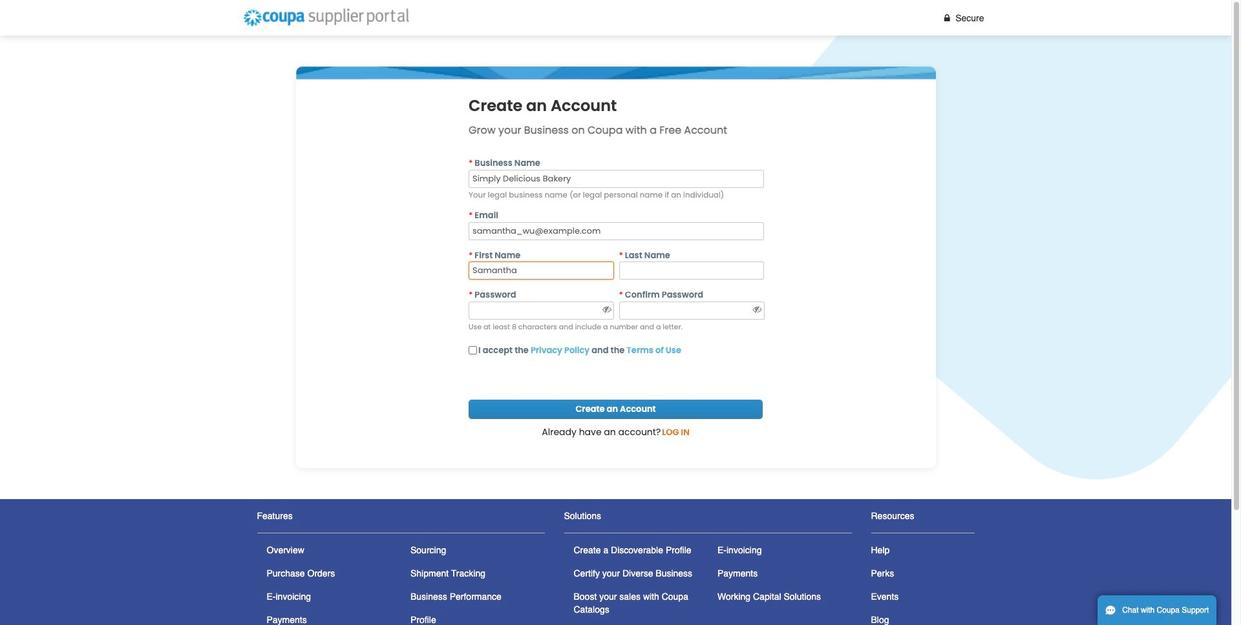 Task type: vqa. For each thing, say whether or not it's contained in the screenshot.
Profile preview
no



Task type: locate. For each thing, give the bounding box(es) containing it.
1 fw image from the left
[[601, 305, 613, 314]]

None password field
[[469, 302, 614, 320], [619, 302, 765, 320], [469, 302, 614, 320], [619, 302, 765, 320]]

0 horizontal spatial fw image
[[601, 305, 613, 314]]

None text field
[[469, 222, 764, 240], [469, 262, 614, 280], [469, 222, 764, 240], [469, 262, 614, 280]]

fw image
[[601, 305, 613, 314], [752, 305, 763, 314]]

None text field
[[469, 170, 764, 188], [619, 262, 764, 280], [469, 170, 764, 188], [619, 262, 764, 280]]

2 fw image from the left
[[752, 305, 763, 314]]

None checkbox
[[469, 347, 477, 355]]

coupa supplier portal image
[[237, 3, 415, 32]]

1 horizontal spatial fw image
[[752, 305, 763, 314]]

fw image
[[941, 13, 953, 22]]



